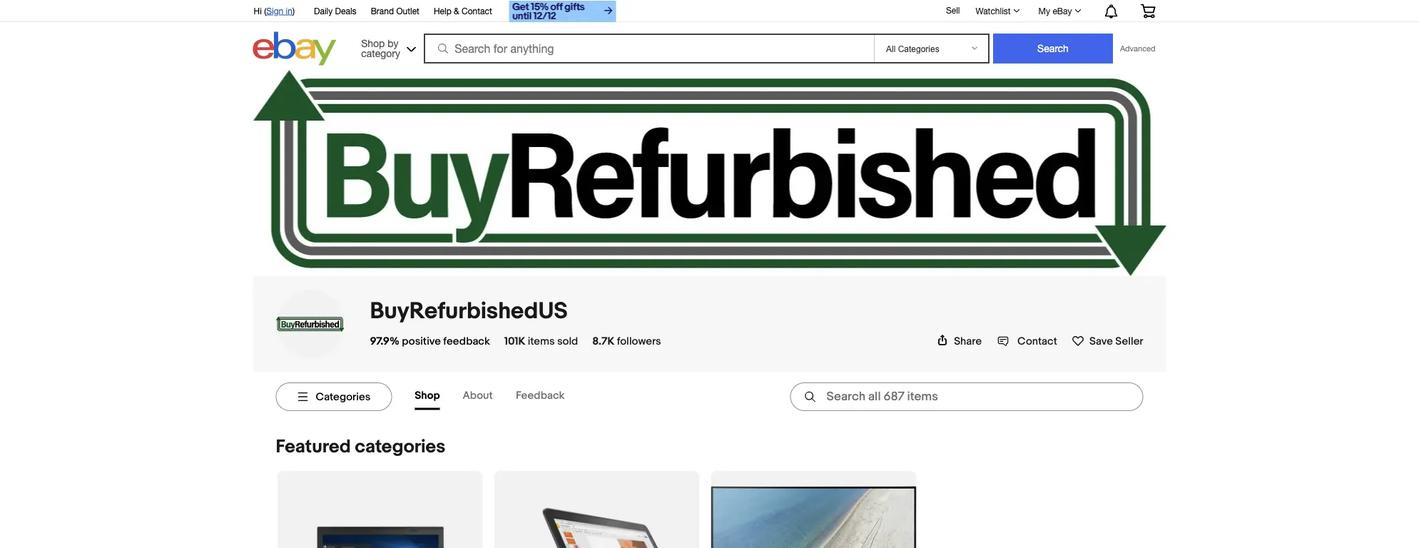 Task type: locate. For each thing, give the bounding box(es) containing it.
watchlist link
[[968, 2, 1027, 19]]

buyrefurbishedus image
[[276, 290, 344, 358]]

feedback
[[516, 389, 565, 402]]

daily
[[314, 6, 333, 16]]

daily deals
[[314, 6, 357, 16]]

categories
[[355, 436, 446, 458]]

97.9% positive feedback
[[370, 335, 490, 347]]

8.7k followers
[[592, 335, 661, 347]]

ebay
[[1053, 6, 1072, 16]]

contact left save
[[1018, 335, 1058, 347]]

1 vertical spatial shop
[[415, 389, 440, 402]]

contact inside the 'help & contact' "link"
[[462, 6, 492, 16]]

sign in link
[[266, 6, 293, 16]]

shop inside shop by category
[[361, 37, 385, 49]]

your shopping cart image
[[1140, 4, 1156, 18]]

101k
[[504, 335, 526, 347]]

shop by category banner
[[246, 0, 1166, 69]]

None submit
[[993, 34, 1113, 64]]

categories button
[[276, 382, 392, 411]]

shop left about
[[415, 389, 440, 402]]

shop for shop by category
[[361, 37, 385, 49]]

contact
[[462, 6, 492, 16], [1018, 335, 1058, 347]]

by
[[388, 37, 399, 49]]

shop left by
[[361, 37, 385, 49]]

get an extra 15% off image
[[509, 1, 616, 22]]

Search all 687 items field
[[790, 382, 1144, 411]]

0 horizontal spatial contact
[[462, 6, 492, 16]]

0 horizontal spatial shop
[[361, 37, 385, 49]]

in
[[286, 6, 293, 16]]

tab list
[[415, 384, 588, 410]]

contact right &
[[462, 6, 492, 16]]

hi
[[254, 6, 262, 16]]

outlet
[[396, 6, 420, 16]]

0 vertical spatial contact
[[462, 6, 492, 16]]

8.7k
[[592, 335, 615, 347]]

1 horizontal spatial shop
[[415, 389, 440, 402]]

help & contact
[[434, 6, 492, 16]]

Search for anything text field
[[426, 35, 871, 62]]

101k items sold
[[504, 335, 578, 347]]

help
[[434, 6, 452, 16]]

category
[[361, 47, 400, 59]]

97.9%
[[370, 335, 400, 347]]

hi ( sign in )
[[254, 6, 295, 16]]

save
[[1090, 335, 1113, 347]]

1 vertical spatial contact
[[1018, 335, 1058, 347]]

buyrefurbishedus
[[370, 298, 568, 325]]

sign
[[266, 6, 284, 16]]

1 horizontal spatial contact
[[1018, 335, 1058, 347]]

shop
[[361, 37, 385, 49], [415, 389, 440, 402]]

featured
[[276, 436, 351, 458]]

tab list containing shop
[[415, 384, 588, 410]]

share
[[954, 335, 982, 347]]

about
[[463, 389, 493, 402]]

followers
[[617, 335, 661, 347]]

featured categories
[[276, 436, 446, 458]]

positive
[[402, 335, 441, 347]]

shop by category
[[361, 37, 400, 59]]

daily deals link
[[314, 4, 357, 19]]

&
[[454, 6, 459, 16]]

0 vertical spatial shop
[[361, 37, 385, 49]]

my
[[1039, 6, 1051, 16]]

categories
[[316, 390, 371, 403]]



Task type: describe. For each thing, give the bounding box(es) containing it.
(
[[264, 6, 266, 16]]

none submit inside shop by category banner
[[993, 34, 1113, 64]]

share button
[[937, 335, 982, 347]]

advanced link
[[1113, 34, 1163, 63]]

brand outlet link
[[371, 4, 420, 19]]

items
[[528, 335, 555, 347]]

watchlist
[[976, 6, 1011, 16]]

chromebooks image
[[494, 502, 700, 548]]

feedback
[[443, 335, 490, 347]]

laptops image
[[277, 471, 483, 548]]

buyrefurbishedus link
[[370, 298, 568, 325]]

brand
[[371, 6, 394, 16]]

sell
[[946, 5, 960, 15]]

deals
[[335, 6, 357, 16]]

monitors image
[[711, 471, 917, 548]]

contact link
[[998, 335, 1058, 347]]

my ebay
[[1039, 6, 1072, 16]]

advanced
[[1120, 44, 1156, 53]]

shop by category button
[[355, 32, 419, 62]]

my ebay link
[[1031, 2, 1088, 19]]

help & contact link
[[434, 4, 492, 19]]

seller
[[1116, 335, 1144, 347]]

save seller
[[1090, 335, 1144, 347]]

sell link
[[940, 5, 967, 15]]

shop for shop
[[415, 389, 440, 402]]

save seller button
[[1072, 332, 1144, 347]]

account navigation
[[246, 0, 1166, 24]]

brand outlet
[[371, 6, 420, 16]]

)
[[293, 6, 295, 16]]

sold
[[557, 335, 578, 347]]



Task type: vqa. For each thing, say whether or not it's contained in the screenshot.
Help
yes



